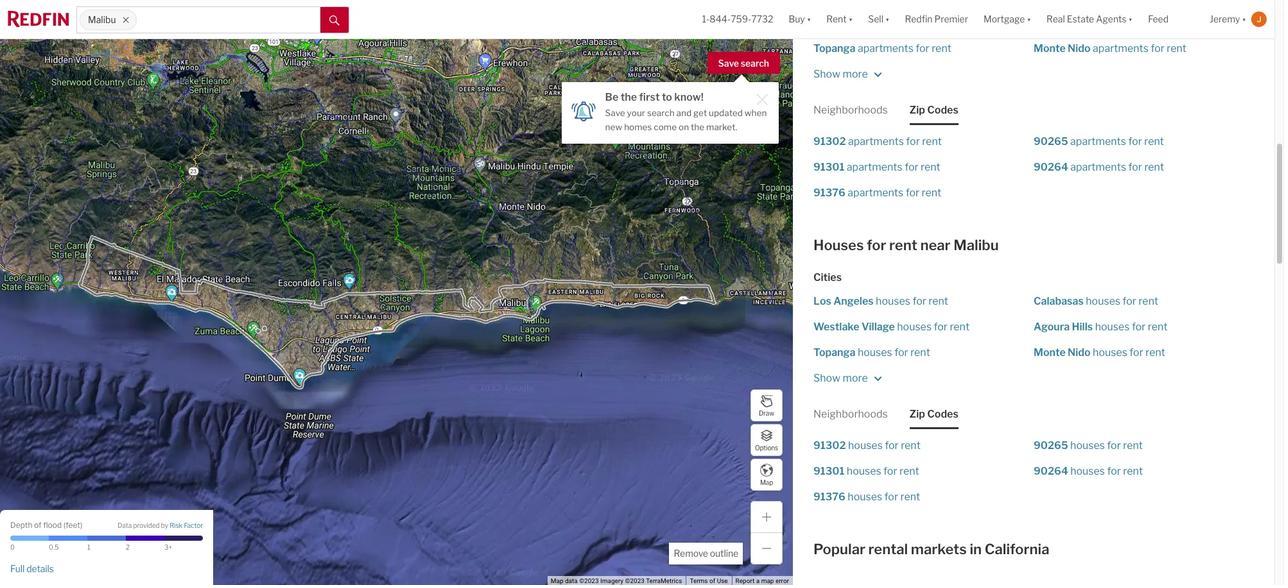 Task type: locate. For each thing, give the bounding box(es) containing it.
2 codes from the top
[[928, 409, 959, 421]]

westlake down los
[[814, 321, 860, 333]]

topanga
[[814, 42, 856, 55], [814, 347, 856, 359]]

0 vertical spatial zip codes
[[910, 104, 959, 116]]

get
[[694, 108, 707, 118]]

feed
[[1149, 14, 1169, 25]]

1 vertical spatial search
[[648, 108, 675, 118]]

2 91376 from the top
[[814, 491, 846, 504]]

1 ©2023 from the left
[[580, 578, 599, 585]]

1 horizontal spatial map
[[761, 479, 774, 487]]

codes for apartments for rent
[[928, 104, 959, 116]]

1 vertical spatial 91301
[[814, 466, 845, 478]]

1 horizontal spatial the
[[691, 122, 705, 132]]

2 village from the top
[[862, 321, 895, 333]]

©2023
[[580, 578, 599, 585], [625, 578, 645, 585]]

buy ▾
[[789, 14, 812, 25]]

neighborhoods element up 91302 apartments for rent
[[814, 93, 888, 125]]

2 zip codes from the top
[[910, 409, 959, 421]]

a
[[757, 578, 760, 585]]

7732
[[752, 14, 774, 25]]

estate
[[1068, 14, 1095, 25]]

2 monte from the top
[[1034, 347, 1066, 359]]

▾ right mortgage
[[1028, 14, 1032, 25]]

91301 for 91301 houses for rent
[[814, 466, 845, 478]]

westlake
[[814, 17, 860, 29], [814, 321, 860, 333]]

91302 for 91302 houses for rent
[[814, 440, 846, 452]]

0 horizontal spatial map
[[551, 578, 564, 585]]

0 vertical spatial zip codes element
[[910, 93, 959, 125]]

90264 apartments for rent
[[1034, 161, 1165, 173]]

©2023 right imagery
[[625, 578, 645, 585]]

0 horizontal spatial the
[[621, 91, 637, 103]]

sell ▾
[[869, 14, 890, 25]]

neighborhoods element up 91302 houses for rent
[[814, 398, 888, 430]]

1 vertical spatial zip codes
[[910, 409, 959, 421]]

0 vertical spatial codes
[[928, 104, 959, 116]]

0 vertical spatial 91376
[[814, 187, 846, 199]]

1 vertical spatial hills
[[1073, 321, 1094, 333]]

1 neighborhoods element from the top
[[814, 93, 888, 125]]

1 horizontal spatial save
[[719, 58, 739, 69]]

2 90264 from the top
[[1034, 466, 1069, 478]]

houses down 91301 houses for rent
[[848, 491, 883, 504]]

2 91302 from the top
[[814, 440, 846, 452]]

1 91376 from the top
[[814, 187, 846, 199]]

91301 up 91376 houses for rent
[[814, 466, 845, 478]]

data provided by risk factor
[[118, 522, 203, 530]]

real estate agents ▾ link
[[1047, 0, 1133, 39]]

data
[[118, 522, 132, 530]]

1 vertical spatial nido
[[1068, 347, 1091, 359]]

1 horizontal spatial of
[[710, 578, 716, 585]]

90264 down the 90265 apartments for rent
[[1034, 161, 1069, 173]]

91376 for 91376 apartments for rent
[[814, 187, 846, 199]]

1 zip from the top
[[910, 104, 926, 116]]

▾ for buy ▾
[[807, 14, 812, 25]]

1 vertical spatial 90265
[[1034, 440, 1069, 452]]

depth
[[10, 521, 32, 530]]

on
[[679, 122, 689, 132]]

1 91301 from the top
[[814, 161, 845, 173]]

save down 844-
[[719, 58, 739, 69]]

show m ore down topanga apartments for rent
[[814, 68, 871, 80]]

1 westlake from the top
[[814, 17, 860, 29]]

feet
[[66, 521, 80, 530]]

popular
[[814, 542, 866, 558]]

real estate agents ▾
[[1047, 14, 1133, 25]]

codes for houses for rent
[[928, 409, 959, 421]]

nido down 'agoura hills houses for rent' on the right
[[1068, 347, 1091, 359]]

map inside button
[[761, 479, 774, 487]]

popular rental markets in california
[[814, 542, 1050, 558]]

zip codes element for apartments for rent
[[910, 93, 959, 125]]

calabasas
[[1034, 296, 1084, 308]]

agoura for agoura hills houses for rent
[[1034, 321, 1070, 333]]

save inside button
[[719, 58, 739, 69]]

1 horizontal spatial search
[[741, 58, 770, 69]]

▾ right agents
[[1129, 14, 1133, 25]]

0 horizontal spatial malibu
[[88, 14, 116, 25]]

2 90265 from the top
[[1034, 440, 1069, 452]]

monte nido apartments for rent
[[1034, 42, 1187, 55]]

zip
[[910, 104, 926, 116], [910, 409, 926, 421]]

search down 7732
[[741, 58, 770, 69]]

3 ▾ from the left
[[886, 14, 890, 25]]

village
[[862, 17, 895, 29], [862, 321, 895, 333]]

844-
[[710, 14, 731, 25]]

zip up 91302 houses for rent
[[910, 409, 926, 421]]

buy
[[789, 14, 806, 25]]

90265 for 90265 houses for rent
[[1034, 440, 1069, 452]]

m down topanga apartments for rent
[[843, 68, 852, 80]]

2 agoura from the top
[[1034, 321, 1070, 333]]

0 vertical spatial of
[[34, 521, 41, 530]]

91302 up 91301 houses for rent
[[814, 440, 846, 452]]

save for save your search and get updated when new homes come on the market.
[[606, 108, 626, 118]]

search inside save search button
[[741, 58, 770, 69]]

mortgage ▾
[[984, 14, 1032, 25]]

1 vertical spatial show
[[814, 373, 841, 385]]

1 90264 from the top
[[1034, 161, 1069, 173]]

©2023 right data
[[580, 578, 599, 585]]

1 vertical spatial agoura
[[1034, 321, 1070, 333]]

1 monte from the top
[[1034, 42, 1066, 55]]

1 zip codes from the top
[[910, 104, 959, 116]]

0 vertical spatial show
[[814, 68, 841, 80]]

1 vertical spatial of
[[710, 578, 716, 585]]

neighborhoods
[[814, 104, 888, 116], [814, 409, 888, 421]]

0 vertical spatial westlake
[[814, 17, 860, 29]]

1 vertical spatial 91302
[[814, 440, 846, 452]]

your
[[627, 108, 646, 118]]

1 vertical spatial ore
[[852, 373, 868, 385]]

0 horizontal spatial ©2023
[[580, 578, 599, 585]]

0 vertical spatial 91302
[[814, 136, 846, 148]]

map
[[761, 479, 774, 487], [551, 578, 564, 585]]

zip up 91302 apartments for rent
[[910, 104, 926, 116]]

ore down topanga houses for rent
[[852, 373, 868, 385]]

save up the new
[[606, 108, 626, 118]]

topanga down rent
[[814, 42, 856, 55]]

1 vertical spatial m
[[843, 373, 852, 385]]

▾ right buy at the top right
[[807, 14, 812, 25]]

▾ right rent
[[849, 14, 853, 25]]

2 nido from the top
[[1068, 347, 1091, 359]]

▾ right sell
[[886, 14, 890, 25]]

1 vertical spatial 91376
[[814, 491, 846, 504]]

risk factor link
[[170, 522, 203, 531]]

0 vertical spatial the
[[621, 91, 637, 103]]

map down options
[[761, 479, 774, 487]]

91302 up 91301 apartments for rent
[[814, 136, 846, 148]]

houses down westlake village houses for rent
[[858, 347, 893, 359]]

zip codes element for houses for rent
[[910, 398, 959, 430]]

2 neighborhoods element from the top
[[814, 398, 888, 430]]

0 vertical spatial 91301
[[814, 161, 845, 173]]

90264 down the 90265 houses for rent
[[1034, 466, 1069, 478]]

map for map data ©2023  imagery ©2023 terrametrics
[[551, 578, 564, 585]]

hills for apartments for rent
[[1073, 17, 1094, 29]]

1 vertical spatial save
[[606, 108, 626, 118]]

map region
[[0, 23, 916, 586]]

the right on
[[691, 122, 705, 132]]

map left data
[[551, 578, 564, 585]]

5 ▾ from the left
[[1129, 14, 1133, 25]]

▾ left user photo
[[1243, 14, 1247, 25]]

▾
[[807, 14, 812, 25], [849, 14, 853, 25], [886, 14, 890, 25], [1028, 14, 1032, 25], [1129, 14, 1133, 25], [1243, 14, 1247, 25]]

malibu right the near
[[954, 237, 999, 254]]

nido for apartments for rent
[[1068, 42, 1091, 55]]

los
[[814, 296, 832, 308]]

malibu
[[88, 14, 116, 25], [954, 237, 999, 254]]

2 westlake from the top
[[814, 321, 860, 333]]

m
[[843, 68, 852, 80], [843, 373, 852, 385]]

monte down calabasas
[[1034, 347, 1066, 359]]

full details
[[10, 564, 54, 575]]

village for apartments for rent
[[862, 17, 895, 29]]

monte for monte nido apartments for rent
[[1034, 42, 1066, 55]]

▾ for sell ▾
[[886, 14, 890, 25]]

1 vertical spatial monte
[[1034, 347, 1066, 359]]

2 show from the top
[[814, 373, 841, 385]]

2 91301 from the top
[[814, 466, 845, 478]]

1 horizontal spatial malibu
[[954, 237, 999, 254]]

neighborhoods up 91302 houses for rent
[[814, 409, 888, 421]]

show down topanga houses for rent
[[814, 373, 841, 385]]

90265 up 90264 houses for rent
[[1034, 440, 1069, 452]]

outline
[[710, 549, 739, 560]]

nido for houses for rent
[[1068, 347, 1091, 359]]

1 agoura from the top
[[1034, 17, 1070, 29]]

0 vertical spatial show m ore
[[814, 68, 871, 80]]

rent ▾ button
[[827, 0, 853, 39]]

0 vertical spatial topanga
[[814, 42, 856, 55]]

1 vertical spatial zip codes element
[[910, 398, 959, 430]]

neighborhoods up 91302 apartments for rent
[[814, 104, 888, 116]]

1 codes from the top
[[928, 104, 959, 116]]

91376 for 91376 houses for rent
[[814, 491, 846, 504]]

show m ore
[[814, 68, 871, 80], [814, 373, 871, 385]]

90264 for 90264 apartments for rent
[[1034, 161, 1069, 173]]

2 topanga from the top
[[814, 347, 856, 359]]

2 ▾ from the left
[[849, 14, 853, 25]]

0 horizontal spatial of
[[34, 521, 41, 530]]

of left flood
[[34, 521, 41, 530]]

1 vertical spatial codes
[[928, 409, 959, 421]]

2 ore from the top
[[852, 373, 868, 385]]

None search field
[[137, 7, 321, 33]]

codes
[[928, 104, 959, 116], [928, 409, 959, 421]]

buy ▾ button
[[782, 0, 819, 39]]

1 vertical spatial the
[[691, 122, 705, 132]]

nido down estate
[[1068, 42, 1091, 55]]

1 vertical spatial map
[[551, 578, 564, 585]]

0 vertical spatial neighborhoods
[[814, 104, 888, 116]]

90265 apartments for rent
[[1034, 136, 1165, 148]]

be the first to know! dialog
[[562, 75, 779, 144]]

1 vertical spatial neighborhoods
[[814, 409, 888, 421]]

2 zip from the top
[[910, 409, 926, 421]]

0 vertical spatial malibu
[[88, 14, 116, 25]]

91301 up 91376 apartments for rent at the right top of the page
[[814, 161, 845, 173]]

0 vertical spatial m
[[843, 68, 852, 80]]

1 vertical spatial show m ore
[[814, 373, 871, 385]]

market.
[[707, 122, 738, 132]]

4 ▾ from the left
[[1028, 14, 1032, 25]]

topanga apartments for rent
[[814, 42, 952, 55]]

0 vertical spatial 90265
[[1034, 136, 1069, 148]]

m down topanga houses for rent
[[843, 373, 852, 385]]

map for map
[[761, 479, 774, 487]]

91376 down 91301 houses for rent
[[814, 491, 846, 504]]

6 ▾ from the left
[[1243, 14, 1247, 25]]

hills down the calabasas houses for rent
[[1073, 321, 1094, 333]]

premier
[[935, 14, 969, 25]]

risk
[[170, 522, 183, 530]]

2 neighborhoods from the top
[[814, 409, 888, 421]]

1 hills from the top
[[1073, 17, 1094, 29]]

0 vertical spatial ore
[[852, 68, 868, 80]]

show m ore down topanga houses for rent
[[814, 373, 871, 385]]

options button
[[751, 425, 783, 457]]

westlake for westlake village apartments for rent
[[814, 17, 860, 29]]

monte for monte nido houses for rent
[[1034, 347, 1066, 359]]

hills right real
[[1073, 17, 1094, 29]]

1 zip codes element from the top
[[910, 93, 959, 125]]

1 vertical spatial neighborhoods element
[[814, 398, 888, 430]]

0 vertical spatial map
[[761, 479, 774, 487]]

save inside "save your search and get updated when new homes come on the market."
[[606, 108, 626, 118]]

90265 up 90264 apartments for rent
[[1034, 136, 1069, 148]]

show down rent
[[814, 68, 841, 80]]

1 show m ore from the top
[[814, 68, 871, 80]]

0 vertical spatial zip
[[910, 104, 926, 116]]

1 nido from the top
[[1068, 42, 1091, 55]]

91376 up houses
[[814, 187, 846, 199]]

1 neighborhoods from the top
[[814, 104, 888, 116]]

0 vertical spatial neighborhoods element
[[814, 93, 888, 125]]

search
[[741, 58, 770, 69], [648, 108, 675, 118]]

redfin
[[906, 14, 933, 25]]

to
[[662, 91, 673, 103]]

90265
[[1034, 136, 1069, 148], [1034, 440, 1069, 452]]

3+
[[164, 544, 172, 552]]

terms of use
[[690, 578, 728, 585]]

monte down real
[[1034, 42, 1066, 55]]

1 topanga from the top
[[814, 42, 856, 55]]

zip codes element
[[910, 93, 959, 125], [910, 398, 959, 430]]

westlake for westlake village houses for rent
[[814, 321, 860, 333]]

▾ for mortgage ▾
[[1028, 14, 1032, 25]]

draw button
[[751, 390, 783, 422]]

2 hills from the top
[[1073, 321, 1094, 333]]

flood
[[43, 521, 62, 530]]

0 vertical spatial 90264
[[1034, 161, 1069, 173]]

1 vertical spatial topanga
[[814, 347, 856, 359]]

mortgage
[[984, 14, 1026, 25]]

0 vertical spatial village
[[862, 17, 895, 29]]

monte
[[1034, 42, 1066, 55], [1034, 347, 1066, 359]]

90264 for 90264 houses for rent
[[1034, 466, 1069, 478]]

neighborhoods element
[[814, 93, 888, 125], [814, 398, 888, 430]]

westlake right buy ▾ dropdown button
[[814, 17, 860, 29]]

1 90265 from the top
[[1034, 136, 1069, 148]]

91302 houses for rent
[[814, 440, 921, 452]]

search up come
[[648, 108, 675, 118]]

the right be
[[621, 91, 637, 103]]

redfin premier button
[[898, 0, 977, 39]]

1 horizontal spatial ©2023
[[625, 578, 645, 585]]

map button
[[751, 459, 783, 491]]

updated
[[709, 108, 743, 118]]

houses
[[876, 296, 911, 308], [1087, 296, 1121, 308], [898, 321, 932, 333], [1096, 321, 1130, 333], [858, 347, 893, 359], [1094, 347, 1128, 359], [849, 440, 883, 452], [1071, 440, 1106, 452], [847, 466, 882, 478], [1071, 466, 1106, 478], [848, 491, 883, 504]]

options
[[756, 444, 779, 452]]

of for terms
[[710, 578, 716, 585]]

zip codes
[[910, 104, 959, 116], [910, 409, 959, 421]]

0 vertical spatial save
[[719, 58, 739, 69]]

2 zip codes element from the top
[[910, 398, 959, 430]]

91376 apartments for rent
[[814, 187, 942, 199]]

ore down topanga apartments for rent
[[852, 68, 868, 80]]

malibu left remove malibu icon
[[88, 14, 116, 25]]

0 horizontal spatial search
[[648, 108, 675, 118]]

error
[[776, 578, 790, 585]]

0 horizontal spatial save
[[606, 108, 626, 118]]

0 vertical spatial hills
[[1073, 17, 1094, 29]]

1 vertical spatial 90264
[[1034, 466, 1069, 478]]

1 ▾ from the left
[[807, 14, 812, 25]]

redfin premier
[[906, 14, 969, 25]]

1 91302 from the top
[[814, 136, 846, 148]]

of left use
[[710, 578, 716, 585]]

westlake village apartments for rent
[[814, 17, 991, 29]]

the
[[621, 91, 637, 103], [691, 122, 705, 132]]

topanga down los
[[814, 347, 856, 359]]

1 village from the top
[[862, 17, 895, 29]]

91301
[[814, 161, 845, 173], [814, 466, 845, 478]]

rent
[[972, 17, 991, 29], [1170, 17, 1190, 29], [932, 42, 952, 55], [1168, 42, 1187, 55], [923, 136, 942, 148], [1145, 136, 1165, 148], [921, 161, 941, 173], [1145, 161, 1165, 173], [922, 187, 942, 199], [890, 237, 918, 254], [929, 296, 949, 308], [1139, 296, 1159, 308], [950, 321, 970, 333], [1149, 321, 1168, 333], [911, 347, 931, 359], [1146, 347, 1166, 359], [901, 440, 921, 452], [1124, 440, 1144, 452], [900, 466, 920, 478], [1124, 466, 1144, 478], [901, 491, 921, 504]]

0 vertical spatial monte
[[1034, 42, 1066, 55]]

1 vertical spatial zip
[[910, 409, 926, 421]]

1 vertical spatial westlake
[[814, 321, 860, 333]]

1 vertical spatial village
[[862, 321, 895, 333]]

user photo image
[[1252, 12, 1268, 27]]

by
[[161, 522, 168, 530]]

0 vertical spatial search
[[741, 58, 770, 69]]

91302 apartments for rent
[[814, 136, 942, 148]]

0 vertical spatial nido
[[1068, 42, 1091, 55]]

0 vertical spatial agoura
[[1034, 17, 1070, 29]]



Task type: describe. For each thing, give the bounding box(es) containing it.
2 show m ore from the top
[[814, 373, 871, 385]]

1 show from the top
[[814, 68, 841, 80]]

real estate agents ▾ button
[[1039, 0, 1141, 39]]

be the first to know!
[[606, 91, 704, 103]]

sell ▾ button
[[861, 0, 898, 39]]

sell ▾ button
[[869, 0, 890, 39]]

report a map error link
[[736, 578, 790, 585]]

houses
[[814, 237, 864, 254]]

data
[[565, 578, 578, 585]]

the inside "save your search and get updated when new homes come on the market."
[[691, 122, 705, 132]]

markets
[[912, 542, 967, 558]]

rent ▾ button
[[819, 0, 861, 39]]

agoura for agoura hills apartments for rent
[[1034, 17, 1070, 29]]

search inside "save your search and get updated when new homes come on the market."
[[648, 108, 675, 118]]

use
[[717, 578, 728, 585]]

neighborhoods for houses for rent
[[814, 409, 888, 421]]

buy ▾ button
[[789, 0, 812, 39]]

houses up 'agoura hills houses for rent' on the right
[[1087, 296, 1121, 308]]

remove outline
[[674, 549, 739, 560]]

depth of flood ( feet )
[[10, 521, 83, 530]]

jeremy
[[1211, 14, 1241, 25]]

report a map error
[[736, 578, 790, 585]]

remove
[[674, 549, 709, 560]]

save your search and get updated when new homes come on the market.
[[606, 108, 767, 132]]

feed button
[[1141, 0, 1203, 39]]

apartments for 90264 apartments for rent
[[1071, 161, 1127, 173]]

cities
[[814, 272, 842, 284]]

0
[[10, 544, 15, 552]]

2 ©2023 from the left
[[625, 578, 645, 585]]

of for depth
[[34, 521, 41, 530]]

map data ©2023  imagery ©2023 terrametrics
[[551, 578, 683, 585]]

terrametrics
[[646, 578, 683, 585]]

houses up 90264 houses for rent
[[1071, 440, 1106, 452]]

neighborhoods for apartments for rent
[[814, 104, 888, 116]]

houses up westlake village houses for rent
[[876, 296, 911, 308]]

91302 for 91302 apartments for rent
[[814, 136, 846, 148]]

▾ for jeremy ▾
[[1243, 14, 1247, 25]]

1-844-759-7732 link
[[703, 14, 774, 25]]

rent ▾
[[827, 14, 853, 25]]

90264 houses for rent
[[1034, 466, 1144, 478]]

houses for rent near malibu
[[814, 237, 999, 254]]

2 m from the top
[[843, 373, 852, 385]]

california
[[985, 542, 1050, 558]]

know!
[[675, 91, 704, 103]]

village for houses for rent
[[862, 321, 895, 333]]

topanga for topanga houses for rent
[[814, 347, 856, 359]]

submit search image
[[330, 15, 340, 26]]

zip codes for apartments for rent
[[910, 104, 959, 116]]

houses up 91376 houses for rent
[[847, 466, 882, 478]]

houses down the 90265 houses for rent
[[1071, 466, 1106, 478]]

report
[[736, 578, 755, 585]]

1 ore from the top
[[852, 68, 868, 80]]

mortgage ▾ button
[[984, 0, 1032, 39]]

map
[[762, 578, 774, 585]]

zip codes for houses for rent
[[910, 409, 959, 421]]

rent
[[827, 14, 847, 25]]

)
[[80, 521, 83, 530]]

rental
[[869, 542, 909, 558]]

remove outline button
[[670, 544, 743, 565]]

terms of use link
[[690, 578, 728, 585]]

jeremy ▾
[[1211, 14, 1247, 25]]

91301 apartments for rent
[[814, 161, 941, 173]]

full details button
[[10, 564, 54, 575]]

houses down los angeles houses for rent at the right bottom of the page
[[898, 321, 932, 333]]

save for save search
[[719, 58, 739, 69]]

apartments for 91302 apartments for rent
[[849, 136, 905, 148]]

calabasas houses for rent
[[1034, 296, 1159, 308]]

1-
[[703, 14, 710, 25]]

agoura hills apartments for rent
[[1034, 17, 1190, 29]]

terms
[[690, 578, 708, 585]]

zip for 91302 apartments for rent
[[910, 104, 926, 116]]

agents
[[1097, 14, 1127, 25]]

759-
[[731, 14, 752, 25]]

▾ for rent ▾
[[849, 14, 853, 25]]

angeles
[[834, 296, 874, 308]]

0.5
[[49, 544, 59, 552]]

google image
[[3, 569, 46, 586]]

apartments for 90265 apartments for rent
[[1071, 136, 1127, 148]]

draw
[[759, 410, 775, 417]]

houses down 'agoura hills houses for rent' on the right
[[1094, 347, 1128, 359]]

apartments for topanga apartments for rent
[[858, 42, 914, 55]]

houses up 91301 houses for rent
[[849, 440, 883, 452]]

full
[[10, 564, 25, 575]]

1-844-759-7732
[[703, 14, 774, 25]]

mortgage ▾ button
[[977, 0, 1039, 39]]

apartments for 91376 apartments for rent
[[848, 187, 904, 199]]

and
[[677, 108, 692, 118]]

agoura hills houses for rent
[[1034, 321, 1168, 333]]

westlake village houses for rent
[[814, 321, 970, 333]]

save search button
[[708, 52, 781, 74]]

be
[[606, 91, 619, 103]]

zip for 91302 houses for rent
[[910, 409, 926, 421]]

1 vertical spatial malibu
[[954, 237, 999, 254]]

(
[[63, 521, 66, 530]]

2
[[126, 544, 130, 552]]

1 m from the top
[[843, 68, 852, 80]]

when
[[745, 108, 767, 118]]

real
[[1047, 14, 1066, 25]]

houses up monte nido houses for rent
[[1096, 321, 1130, 333]]

topanga for topanga apartments for rent
[[814, 42, 856, 55]]

91301 houses for rent
[[814, 466, 920, 478]]

90265 for 90265 apartments for rent
[[1034, 136, 1069, 148]]

provided
[[133, 522, 160, 530]]

hills for houses for rent
[[1073, 321, 1094, 333]]

details
[[26, 564, 54, 575]]

factor
[[184, 522, 203, 530]]

91301 for 91301 apartments for rent
[[814, 161, 845, 173]]

homes
[[625, 122, 652, 132]]

neighborhoods element for houses
[[814, 398, 888, 430]]

91376 houses for rent
[[814, 491, 921, 504]]

topanga houses for rent
[[814, 347, 931, 359]]

neighborhoods element for apartments
[[814, 93, 888, 125]]

remove malibu image
[[122, 16, 130, 24]]

near
[[921, 237, 951, 254]]

save search
[[719, 58, 770, 69]]

come
[[654, 122, 677, 132]]

cities heading
[[814, 271, 1255, 285]]

apartments for 91301 apartments for rent
[[847, 161, 903, 173]]



Task type: vqa. For each thing, say whether or not it's contained in the screenshot.
sixth ▾ from the left
yes



